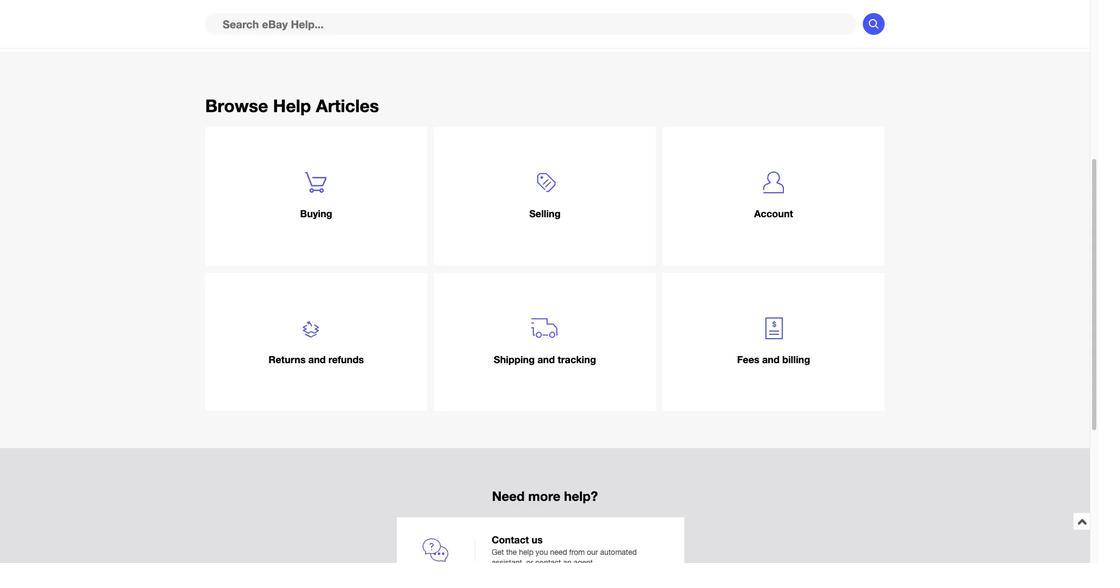 Task type: vqa. For each thing, say whether or not it's contained in the screenshot.
"Fees and billing" Link
yes



Task type: describe. For each thing, give the bounding box(es) containing it.
our
[[587, 548, 598, 557]]

from
[[569, 548, 585, 557]]

account
[[754, 207, 793, 219]]

more
[[528, 489, 561, 504]]

assistant,
[[492, 558, 524, 563]]

you
[[536, 548, 548, 557]]

returns
[[269, 354, 306, 365]]

or
[[526, 558, 533, 563]]

browse help articles
[[205, 95, 379, 116]]

selling
[[529, 207, 561, 219]]

buying link
[[205, 127, 427, 265]]

tracking
[[558, 354, 596, 365]]

shipping and tracking
[[494, 354, 596, 365]]

and for fees
[[762, 354, 780, 365]]

buying
[[300, 207, 332, 219]]

browse
[[205, 95, 268, 116]]

Search eBay Help... text field
[[205, 13, 857, 35]]

need more help?
[[492, 489, 598, 504]]

returns and refunds link
[[205, 273, 427, 411]]

billing
[[782, 354, 810, 365]]

fees and billing
[[737, 354, 810, 365]]



Task type: locate. For each thing, give the bounding box(es) containing it.
2 horizontal spatial and
[[762, 354, 780, 365]]

us
[[532, 534, 543, 546]]

refunds
[[329, 354, 364, 365]]

selling link
[[434, 127, 656, 265]]

2 and from the left
[[538, 354, 555, 365]]

fees and billing link
[[663, 273, 885, 411]]

0 horizontal spatial and
[[308, 354, 326, 365]]

help
[[519, 548, 534, 557]]

contact us get the help you need from our automated assistant, or contact an agent
[[492, 534, 637, 563]]

get
[[492, 548, 504, 557]]

and left refunds
[[308, 354, 326, 365]]

and right fees
[[762, 354, 780, 365]]

articles
[[316, 95, 379, 116]]

automated
[[600, 548, 637, 557]]

contact
[[492, 534, 529, 546]]

1 horizontal spatial and
[[538, 354, 555, 365]]

1 and from the left
[[308, 354, 326, 365]]

and inside fees and billing link
[[762, 354, 780, 365]]

and
[[308, 354, 326, 365], [538, 354, 555, 365], [762, 354, 780, 365]]

3 and from the left
[[762, 354, 780, 365]]

the
[[506, 548, 517, 557]]

help
[[273, 95, 311, 116]]

and for returns
[[308, 354, 326, 365]]

need
[[550, 548, 567, 557]]

shipping
[[494, 354, 535, 365]]

need
[[492, 489, 525, 504]]

contact
[[535, 558, 561, 563]]

and for shipping
[[538, 354, 555, 365]]

agent
[[574, 558, 593, 563]]

shipping and tracking link
[[434, 273, 656, 411]]

returns and refunds
[[269, 354, 364, 365]]

and inside returns and refunds link
[[308, 354, 326, 365]]

and left tracking
[[538, 354, 555, 365]]

help?
[[564, 489, 598, 504]]

account link
[[663, 127, 885, 265]]

an
[[563, 558, 572, 563]]

fees
[[737, 354, 760, 365]]

and inside shipping and tracking link
[[538, 354, 555, 365]]



